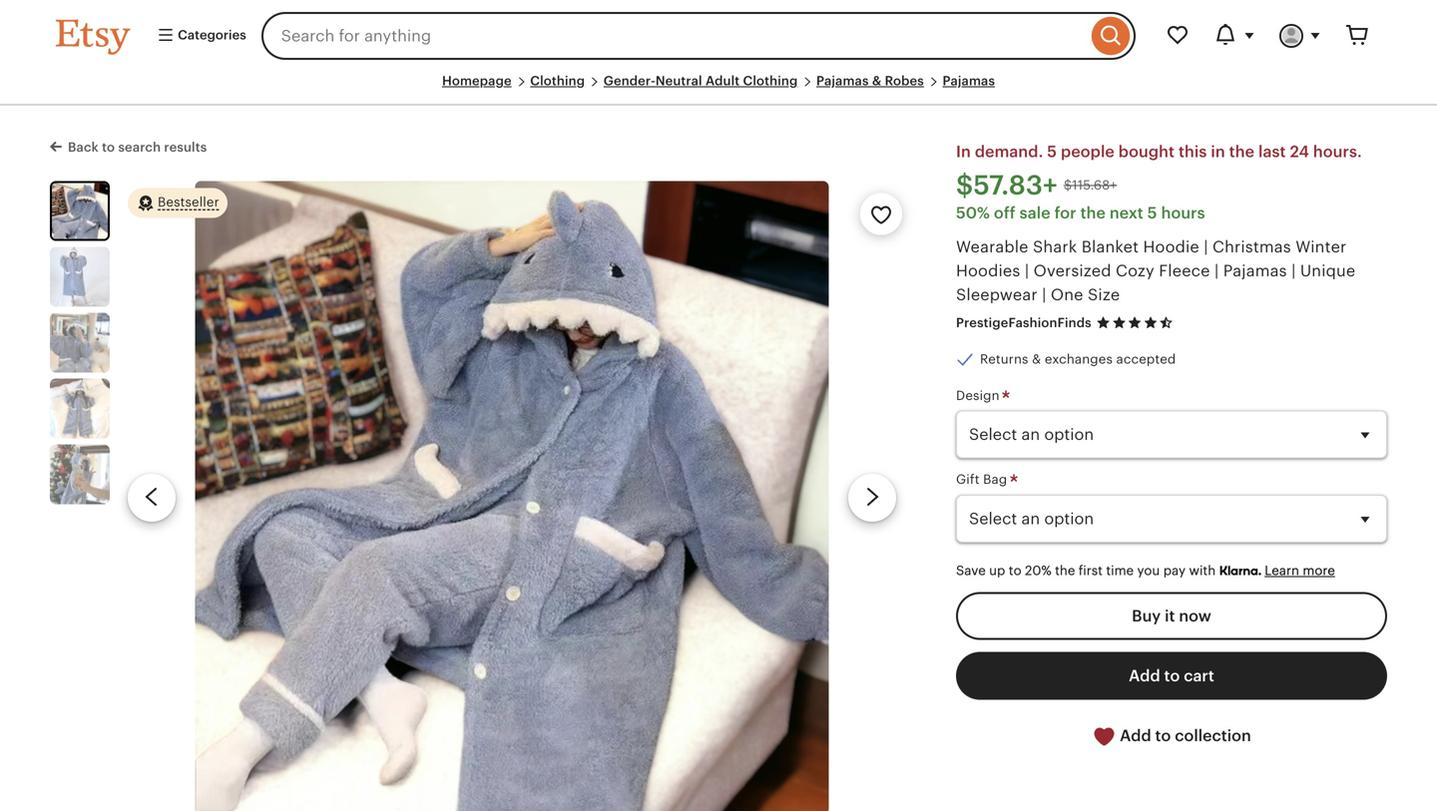 Task type: describe. For each thing, give the bounding box(es) containing it.
prestigefashionfinds link
[[956, 315, 1092, 330]]

Search for anything text field
[[261, 12, 1087, 60]]

design
[[956, 388, 1003, 403]]

50%
[[956, 204, 990, 222]]

in demand. 5 people bought this in the last 24 hours.
[[956, 143, 1362, 161]]

pajamas & robes
[[816, 73, 924, 88]]

in
[[956, 143, 971, 161]]

people
[[1061, 143, 1115, 161]]

it
[[1165, 607, 1175, 625]]

gift
[[956, 472, 980, 487]]

bestseller button
[[128, 187, 227, 219]]

wearable shark blanket hoodie christmas winter hoodies image 4 image
[[50, 379, 110, 438]]

in
[[1211, 143, 1225, 161]]

pajamas & robes link
[[816, 73, 924, 88]]

0 vertical spatial 5
[[1047, 143, 1057, 161]]

50% off sale for the next 5 hours
[[956, 204, 1205, 222]]

1 horizontal spatial 5
[[1148, 204, 1157, 222]]

categories button
[[142, 18, 255, 54]]

buy it now button
[[956, 592, 1387, 640]]

you
[[1137, 563, 1160, 578]]

fleece
[[1159, 262, 1210, 280]]

to for add to cart
[[1164, 667, 1180, 685]]

back to search results link
[[50, 136, 207, 157]]

homepage link
[[442, 73, 512, 88]]

oversized
[[1034, 262, 1111, 280]]

sale
[[1020, 204, 1051, 222]]

$57.83+ $115.68+
[[956, 170, 1117, 200]]

| left unique
[[1291, 262, 1296, 280]]

hoodies
[[956, 262, 1020, 280]]

1 clothing from the left
[[530, 73, 585, 88]]

bag
[[983, 472, 1007, 487]]

wearable shark blanket hoodie christmas winter hoodies image 2 image
[[50, 247, 110, 307]]

save
[[956, 563, 986, 578]]

sleepwear
[[956, 286, 1038, 304]]

exchanges
[[1045, 352, 1113, 367]]

gender-neutral adult clothing link
[[604, 73, 798, 88]]

klarna.
[[1219, 563, 1261, 579]]

next
[[1110, 204, 1144, 222]]

bought
[[1119, 143, 1175, 161]]

cozy
[[1116, 262, 1155, 280]]

2 clothing from the left
[[743, 73, 798, 88]]

blanket
[[1082, 238, 1139, 256]]

buy it now
[[1132, 607, 1211, 625]]

unique
[[1300, 262, 1356, 280]]

0 horizontal spatial wearable shark blanket hoodie christmas winter hoodies image 1 image
[[52, 183, 108, 239]]

time
[[1106, 563, 1134, 578]]

first
[[1079, 563, 1103, 578]]

20%
[[1025, 563, 1052, 578]]

hours.
[[1313, 143, 1362, 161]]

1 horizontal spatial wearable shark blanket hoodie christmas winter hoodies image 1 image
[[195, 181, 829, 811]]

& for returns
[[1032, 352, 1041, 367]]

add to collection
[[1116, 727, 1251, 745]]

| right fleece
[[1215, 262, 1219, 280]]

this
[[1179, 143, 1207, 161]]



Task type: locate. For each thing, give the bounding box(es) containing it.
the left first
[[1055, 563, 1075, 578]]

&
[[872, 73, 882, 88], [1032, 352, 1041, 367]]

back
[[68, 140, 99, 155]]

cart
[[1184, 667, 1214, 685]]

1 horizontal spatial &
[[1032, 352, 1041, 367]]

size
[[1088, 286, 1120, 304]]

adult
[[706, 73, 740, 88]]

returns
[[980, 352, 1029, 367]]

results
[[164, 140, 207, 155]]

pajamas left robes
[[816, 73, 869, 88]]

1 vertical spatial the
[[1080, 204, 1106, 222]]

more
[[1303, 563, 1335, 578]]

5 right next
[[1148, 204, 1157, 222]]

24
[[1290, 143, 1309, 161]]

0 horizontal spatial pajamas
[[816, 73, 869, 88]]

1 vertical spatial &
[[1032, 352, 1041, 367]]

wearable
[[956, 238, 1029, 256]]

to left collection
[[1155, 727, 1171, 745]]

off
[[994, 204, 1016, 222]]

clothing right adult
[[743, 73, 798, 88]]

the right 'for'
[[1080, 204, 1106, 222]]

homepage
[[442, 73, 512, 88]]

1 vertical spatial add
[[1120, 727, 1151, 745]]

add for add to cart
[[1129, 667, 1160, 685]]

the right in
[[1229, 143, 1255, 161]]

pajamas right robes
[[943, 73, 995, 88]]

pajamas for pajamas & robes
[[816, 73, 869, 88]]

clothing
[[530, 73, 585, 88], [743, 73, 798, 88]]

for
[[1054, 204, 1076, 222]]

1 horizontal spatial the
[[1080, 204, 1106, 222]]

wearable shark blanket hoodie christmas winter hoodies image 3 image
[[50, 313, 110, 373]]

to
[[102, 140, 115, 155], [1009, 563, 1022, 578], [1164, 667, 1180, 685], [1155, 727, 1171, 745]]

save up to 20% the first time you pay with klarna. learn more
[[956, 563, 1335, 579]]

to right up
[[1009, 563, 1022, 578]]

clothing link
[[530, 73, 585, 88]]

back to search results
[[68, 140, 207, 155]]

& left robes
[[872, 73, 882, 88]]

the for you
[[1055, 563, 1075, 578]]

hours
[[1161, 204, 1205, 222]]

pay
[[1163, 563, 1186, 578]]

up
[[989, 563, 1005, 578]]

one
[[1051, 286, 1083, 304]]

| left 'one'
[[1042, 286, 1046, 304]]

clothing left the gender-
[[530, 73, 585, 88]]

0 horizontal spatial clothing
[[530, 73, 585, 88]]

wearable shark blanket hoodie | christmas winter hoodies | oversized cozy fleece | pajamas | unique sleepwear | one size
[[956, 238, 1356, 304]]

neutral
[[656, 73, 702, 88]]

5 left the people
[[1047, 143, 1057, 161]]

0 vertical spatial &
[[872, 73, 882, 88]]

search
[[118, 140, 161, 155]]

1 vertical spatial 5
[[1148, 204, 1157, 222]]

the
[[1229, 143, 1255, 161], [1080, 204, 1106, 222], [1055, 563, 1075, 578]]

to right back
[[102, 140, 115, 155]]

last
[[1258, 143, 1286, 161]]

prestigefashionfinds
[[956, 315, 1092, 330]]

demand.
[[975, 143, 1043, 161]]

buy
[[1132, 607, 1161, 625]]

$115.68+
[[1064, 178, 1117, 193]]

add
[[1129, 667, 1160, 685], [1120, 727, 1151, 745]]

add down add to cart
[[1120, 727, 1151, 745]]

to for add to collection
[[1155, 727, 1171, 745]]

|
[[1204, 238, 1208, 256], [1025, 262, 1029, 280], [1215, 262, 1219, 280], [1291, 262, 1296, 280], [1042, 286, 1046, 304]]

0 vertical spatial add
[[1129, 667, 1160, 685]]

add to cart
[[1129, 667, 1214, 685]]

pajamas
[[816, 73, 869, 88], [943, 73, 995, 88], [1223, 262, 1287, 280]]

menu bar containing homepage
[[56, 72, 1381, 106]]

the for hours
[[1080, 204, 1106, 222]]

pajamas down christmas
[[1223, 262, 1287, 280]]

add to cart button
[[956, 652, 1387, 700]]

& right returns
[[1032, 352, 1041, 367]]

None search field
[[261, 12, 1136, 60]]

categories banner
[[20, 0, 1417, 72]]

gender-neutral adult clothing
[[604, 73, 798, 88]]

accepted
[[1116, 352, 1176, 367]]

5
[[1047, 143, 1057, 161], [1148, 204, 1157, 222]]

2 horizontal spatial the
[[1229, 143, 1255, 161]]

collection
[[1175, 727, 1251, 745]]

menu bar
[[56, 72, 1381, 106]]

to inside button
[[1164, 667, 1180, 685]]

to for back to search results
[[102, 140, 115, 155]]

to inside button
[[1155, 727, 1171, 745]]

winter
[[1296, 238, 1347, 256]]

bestseller
[[158, 194, 219, 209]]

| up sleepwear
[[1025, 262, 1029, 280]]

hoodie
[[1143, 238, 1199, 256]]

1 horizontal spatial clothing
[[743, 73, 798, 88]]

none search field inside categories banner
[[261, 12, 1136, 60]]

gift bag
[[956, 472, 1011, 487]]

$57.83+
[[956, 170, 1058, 200]]

0 horizontal spatial 5
[[1047, 143, 1057, 161]]

pajamas link
[[943, 73, 995, 88]]

to inside save up to 20% the first time you pay with klarna. learn more
[[1009, 563, 1022, 578]]

with
[[1189, 563, 1216, 578]]

2 vertical spatial the
[[1055, 563, 1075, 578]]

1 horizontal spatial pajamas
[[943, 73, 995, 88]]

add to collection button
[[956, 712, 1387, 761]]

& for pajamas
[[872, 73, 882, 88]]

wearable shark blanket hoodie christmas winter hoodies image 1 image
[[195, 181, 829, 811], [52, 183, 108, 239]]

learn more button
[[1265, 563, 1335, 578]]

christmas
[[1213, 238, 1291, 256]]

2 horizontal spatial pajamas
[[1223, 262, 1287, 280]]

wearable shark blanket hoodie christmas winter hoodies image 5 image
[[50, 444, 110, 504]]

pajamas for pajamas link
[[943, 73, 995, 88]]

the inside save up to 20% the first time you pay with klarna. learn more
[[1055, 563, 1075, 578]]

add inside button
[[1120, 727, 1151, 745]]

categories
[[175, 27, 246, 42]]

robes
[[885, 73, 924, 88]]

shark
[[1033, 238, 1077, 256]]

to left 'cart'
[[1164, 667, 1180, 685]]

| up fleece
[[1204, 238, 1208, 256]]

add inside button
[[1129, 667, 1160, 685]]

now
[[1179, 607, 1211, 625]]

returns & exchanges accepted
[[980, 352, 1176, 367]]

add left 'cart'
[[1129, 667, 1160, 685]]

add for add to collection
[[1120, 727, 1151, 745]]

pajamas inside 'wearable shark blanket hoodie | christmas winter hoodies | oversized cozy fleece | pajamas | unique sleepwear | one size'
[[1223, 262, 1287, 280]]

0 vertical spatial the
[[1229, 143, 1255, 161]]

0 horizontal spatial &
[[872, 73, 882, 88]]

0 horizontal spatial the
[[1055, 563, 1075, 578]]

gender-
[[604, 73, 656, 88]]

learn
[[1265, 563, 1299, 578]]



Task type: vqa. For each thing, say whether or not it's contained in the screenshot.
Back on the left top of the page
yes



